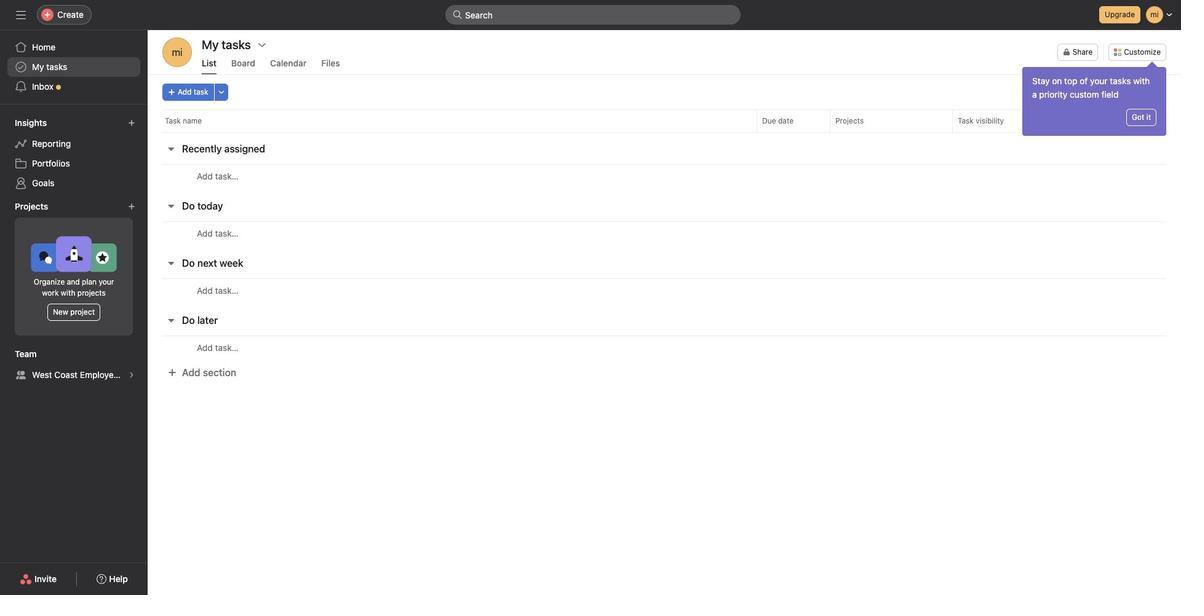 Task type: describe. For each thing, give the bounding box(es) containing it.
row for collapse task list for this group icon
[[148, 336, 1182, 359]]

row for first collapse task list for this group image from the top
[[148, 164, 1182, 188]]

1 collapse task list for this group image from the top
[[166, 144, 176, 154]]

2 collapse task list for this group image from the top
[[166, 201, 176, 211]]

see details, west coast employees 2 image
[[128, 372, 135, 379]]

teams element
[[0, 343, 148, 388]]

3 collapse task list for this group image from the top
[[166, 258, 176, 268]]

row for second collapse task list for this group image
[[148, 222, 1182, 245]]

Search tasks, projects, and more text field
[[446, 5, 741, 25]]

prominent image
[[453, 10, 463, 20]]



Task type: locate. For each thing, give the bounding box(es) containing it.
new insights image
[[128, 119, 135, 127]]

more actions image
[[218, 89, 225, 96]]

row for 1st collapse task list for this group image from the bottom of the page
[[148, 279, 1182, 302]]

None field
[[446, 5, 741, 25]]

collapse task list for this group image
[[166, 316, 176, 326]]

view profile settings image
[[162, 38, 192, 67]]

insights element
[[0, 112, 148, 196]]

new project or portfolio image
[[128, 203, 135, 210]]

hide sidebar image
[[16, 10, 26, 20]]

show options image
[[257, 40, 267, 50]]

2 vertical spatial collapse task list for this group image
[[166, 258, 176, 268]]

tooltip
[[1023, 63, 1167, 136]]

projects element
[[0, 196, 148, 343]]

1 vertical spatial collapse task list for this group image
[[166, 201, 176, 211]]

0 vertical spatial collapse task list for this group image
[[166, 144, 176, 154]]

collapse task list for this group image
[[166, 144, 176, 154], [166, 201, 176, 211], [166, 258, 176, 268]]

global element
[[0, 30, 148, 104]]

row
[[148, 110, 1182, 132], [162, 132, 1167, 133], [148, 164, 1182, 188], [148, 222, 1182, 245], [148, 279, 1182, 302], [148, 336, 1182, 359]]



Task type: vqa. For each thing, say whether or not it's contained in the screenshot.
SHOW OPTIONS image
yes



